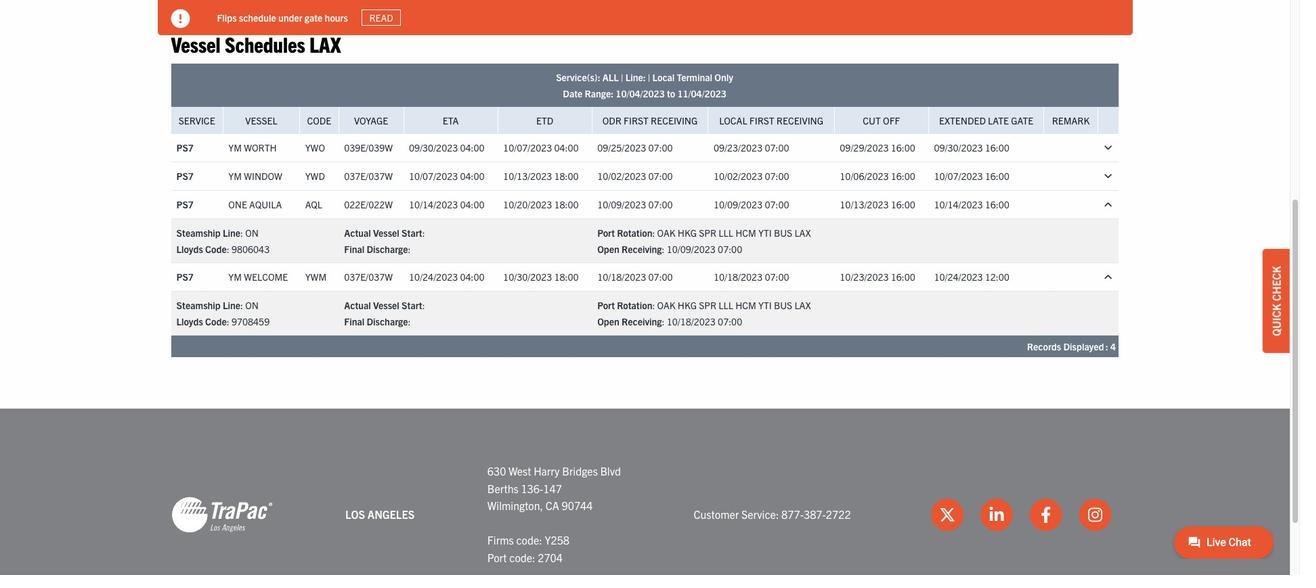 Task type: vqa. For each thing, say whether or not it's contained in the screenshot.


Task type: describe. For each thing, give the bounding box(es) containing it.
1 vertical spatial local
[[719, 114, 748, 127]]

check
[[1270, 266, 1283, 301]]

steamship line : on lloyds code : 9708459
[[176, 299, 270, 328]]

10/14/2023 for 10/14/2023 04:00
[[409, 199, 458, 211]]

ywd
[[305, 170, 325, 183]]

wilmington,
[[488, 499, 543, 513]]

los angeles image
[[171, 496, 273, 534]]

cut off
[[863, 114, 900, 127]]

18:00 for 10/20/2023 18:00
[[554, 199, 579, 211]]

630 west harry bridges blvd berths 136-147 wilmington, ca 90744
[[488, 465, 621, 513]]

ym welcome
[[228, 271, 288, 283]]

line for 9708459
[[223, 299, 240, 312]]

y258
[[545, 534, 570, 548]]

final for 9806043
[[344, 243, 365, 255]]

receiving inside port rotation : oak hkg spr lll hcm yti bus lax open receiving : 10/09/2023 07:00
[[622, 243, 662, 255]]

oak for 10/18/2023
[[657, 299, 676, 312]]

04:00 up 10/13/2023 18:00
[[554, 142, 579, 154]]

10/24/2023 for 10/24/2023 04:00
[[409, 271, 458, 283]]

steamship for steamship line : on lloyds code : 9806043
[[176, 227, 221, 239]]

aql
[[305, 199, 322, 211]]

10/30/2023
[[503, 271, 552, 283]]

vessel schedules lax
[[171, 30, 341, 57]]

4
[[1111, 341, 1116, 353]]

extended late gate
[[939, 114, 1034, 127]]

ym for ym welcome
[[228, 271, 242, 283]]

gate
[[305, 11, 323, 23]]

quick check link
[[1263, 249, 1290, 353]]

start for steamship line : on lloyds code : 9806043
[[402, 227, 422, 239]]

ps7 for ym worth
[[176, 142, 194, 154]]

10/13/2023 18:00
[[503, 170, 579, 183]]

2 10/18/2023 07:00 from the left
[[714, 271, 789, 283]]

10/24/2023 12:00
[[934, 271, 1010, 283]]

one
[[228, 199, 247, 211]]

read
[[369, 12, 393, 24]]

line:
[[626, 71, 646, 83]]

flips
[[217, 11, 237, 23]]

first for local
[[750, 114, 775, 127]]

07:00 inside port rotation : oak hkg spr lll hcm yti bus lax open receiving : 10/09/2023 07:00
[[718, 243, 742, 255]]

04:00 for 10/07/2023 04:00
[[460, 142, 485, 154]]

voyage
[[354, 114, 388, 127]]

under
[[278, 11, 303, 23]]

on for steamship line : on lloyds code : 9708459
[[245, 299, 259, 312]]

records
[[1027, 341, 1061, 353]]

gate
[[1011, 114, 1034, 127]]

hcm for : 10/18/2023 07:00
[[736, 299, 756, 312]]

2722
[[826, 508, 851, 522]]

quick check
[[1270, 266, 1283, 337]]

2 horizontal spatial 10/07/2023
[[934, 170, 983, 183]]

all
[[603, 71, 619, 83]]

lll for 10/18/2023
[[719, 299, 733, 312]]

etd
[[536, 114, 554, 127]]

1 10/18/2023 07:00 from the left
[[597, 271, 673, 283]]

extended
[[939, 114, 986, 127]]

10/20/2023
[[503, 199, 552, 211]]

1 vertical spatial code:
[[509, 551, 535, 565]]

off
[[883, 114, 900, 127]]

firms code:  y258 port code:  2704
[[488, 534, 570, 565]]

service(s):
[[556, 71, 600, 83]]

0 vertical spatial code
[[307, 114, 331, 127]]

flips schedule under gate hours
[[217, 11, 348, 23]]

09/23/2023
[[714, 142, 763, 154]]

ym for ym window
[[228, 170, 242, 183]]

16:00 for 10/06/2023 16:00
[[891, 170, 916, 183]]

to
[[667, 87, 675, 100]]

hkg for 10/09/2023
[[678, 227, 697, 239]]

10/24/2023 04:00
[[409, 271, 485, 283]]

port for port rotation : oak hkg spr lll hcm yti bus lax open receiving : 10/18/2023 07:00
[[597, 299, 615, 312]]

schedule
[[239, 11, 276, 23]]

630
[[488, 465, 506, 478]]

steamship for steamship line : on lloyds code : 9708459
[[176, 299, 221, 312]]

terminal
[[677, 71, 713, 83]]

odr
[[603, 114, 622, 127]]

10/14/2023 04:00
[[409, 199, 485, 211]]

lloyds for steamship line : on lloyds code : 9806043
[[176, 243, 203, 255]]

ywo
[[305, 142, 325, 154]]

yti for : 10/09/2023 07:00
[[759, 227, 772, 239]]

lll for 10/09/2023
[[719, 227, 733, 239]]

remark
[[1052, 114, 1090, 127]]

local first receiving
[[719, 114, 824, 127]]

service(s): all | line: | local terminal only date range: 10/04/2023 to 11/04/2023
[[556, 71, 733, 100]]

10/04/2023
[[616, 87, 665, 100]]

yti for : 10/18/2023 07:00
[[759, 299, 772, 312]]

ym for ym worth
[[228, 142, 242, 154]]

odr first receiving
[[603, 114, 698, 127]]

schedules
[[225, 30, 305, 57]]

10/24/2023 for 10/24/2023 12:00
[[934, 271, 983, 283]]

09/30/2023 for 09/30/2023 16:00
[[934, 142, 983, 154]]

2 10/09/2023 07:00 from the left
[[714, 199, 789, 211]]

09/23/2023 07:00
[[714, 142, 789, 154]]

rotation for : 10/18/2023 07:00
[[617, 299, 653, 312]]

window
[[244, 170, 282, 183]]

09/25/2023 07:00
[[597, 142, 673, 154]]

09/30/2023 04:00
[[409, 142, 485, 154]]

date
[[563, 87, 583, 100]]

1 | from the left
[[621, 71, 623, 83]]

10/13/2023 16:00
[[840, 199, 916, 211]]

09/30/2023 for 09/30/2023 04:00
[[409, 142, 458, 154]]

9708459
[[232, 316, 270, 328]]

service
[[179, 114, 215, 127]]

service:
[[742, 508, 779, 522]]

code for steamship line : on lloyds code : 9708459
[[205, 316, 227, 328]]

1 horizontal spatial 10/07/2023
[[503, 142, 552, 154]]

actual vessel start : final discharge : for : 9708459
[[344, 299, 425, 328]]

lax for port rotation : oak hkg spr lll hcm yti bus lax open receiving : 10/18/2023 07:00
[[795, 299, 811, 312]]

discharge for 9806043
[[367, 243, 408, 255]]

ym window
[[228, 170, 282, 183]]

firms
[[488, 534, 514, 548]]

10/07/2023 16:00
[[934, 170, 1010, 183]]

10/09/2023 down 09/25/2023
[[597, 199, 646, 211]]

09/29/2023
[[840, 142, 889, 154]]

10/06/2023 16:00
[[840, 170, 916, 183]]

11/04/2023
[[678, 87, 727, 100]]

1 vertical spatial 10/07/2023 04:00
[[409, 170, 485, 183]]

2 10/02/2023 07:00 from the left
[[714, 170, 789, 183]]

147
[[543, 482, 562, 496]]

0 horizontal spatial 10/07/2023
[[409, 170, 458, 183]]

ca
[[546, 499, 559, 513]]

local inside service(s): all | line: | local terminal only date range: 10/04/2023 to 11/04/2023
[[653, 71, 675, 83]]

1 10/02/2023 07:00 from the left
[[597, 170, 673, 183]]

037e/037w for 10/24/2023 04:00
[[344, 271, 393, 283]]

07:00 inside port rotation : oak hkg spr lll hcm yti bus lax open receiving : 10/18/2023 07:00
[[718, 316, 742, 328]]

worth
[[244, 142, 277, 154]]

solid image
[[171, 9, 190, 28]]

quick
[[1270, 304, 1283, 337]]

bridges
[[562, 465, 598, 478]]

16:00 for 10/13/2023 16:00
[[891, 199, 916, 211]]



Task type: locate. For each thing, give the bounding box(es) containing it.
angeles
[[368, 508, 415, 522]]

10/18/2023 07:00
[[597, 271, 673, 283], [714, 271, 789, 283]]

1 horizontal spatial 10/09/2023 07:00
[[714, 199, 789, 211]]

1 10/24/2023 from the left
[[409, 271, 458, 283]]

04:00 up "10/14/2023 04:00"
[[460, 142, 485, 154]]

los angeles
[[345, 508, 415, 522]]

late
[[988, 114, 1009, 127]]

2 037e/037w from the top
[[344, 271, 393, 283]]

2 10/02/2023 from the left
[[714, 170, 763, 183]]

1 18:00 from the top
[[554, 170, 579, 183]]

line for 9806043
[[223, 227, 240, 239]]

18:00 up the 10/20/2023 18:00
[[554, 170, 579, 183]]

on up 9806043
[[245, 227, 259, 239]]

actual for steamship line : on lloyds code : 9708459
[[344, 299, 371, 312]]

port inside firms code:  y258 port code:  2704
[[488, 551, 507, 565]]

1 horizontal spatial 10/13/2023
[[840, 199, 889, 211]]

2 ym from the top
[[228, 170, 242, 183]]

open for port rotation : oak hkg spr lll hcm yti bus lax open receiving : 10/18/2023 07:00
[[597, 316, 620, 328]]

ps7 for ym window
[[176, 170, 194, 183]]

1 vertical spatial oak
[[657, 299, 676, 312]]

hkg inside port rotation : oak hkg spr lll hcm yti bus lax open receiving : 10/18/2023 07:00
[[678, 299, 697, 312]]

1 line from the top
[[223, 227, 240, 239]]

1 horizontal spatial local
[[719, 114, 748, 127]]

04:00 left 10/30/2023
[[460, 271, 485, 283]]

2 actual vessel start : final discharge : from the top
[[344, 299, 425, 328]]

16:00 up 10/13/2023 16:00 at the top of page
[[891, 170, 916, 183]]

1 start from the top
[[402, 227, 422, 239]]

10/06/2023
[[840, 170, 889, 183]]

1 vertical spatial lax
[[795, 227, 811, 239]]

ym left worth
[[228, 142, 242, 154]]

hkg
[[678, 227, 697, 239], [678, 299, 697, 312]]

bus inside port rotation : oak hkg spr lll hcm yti bus lax open receiving : 10/09/2023 07:00
[[774, 227, 793, 239]]

customer
[[694, 508, 739, 522]]

2 vertical spatial code
[[205, 316, 227, 328]]

start
[[402, 227, 422, 239], [402, 299, 422, 312]]

18:00 right 10/30/2023
[[554, 271, 579, 283]]

start for steamship line : on lloyds code : 9708459
[[402, 299, 422, 312]]

0 vertical spatial lloyds
[[176, 243, 203, 255]]

3 ps7 from the top
[[176, 199, 194, 211]]

line up 9708459
[[223, 299, 240, 312]]

16:00 down 10/06/2023 16:00
[[891, 199, 916, 211]]

first up '09/23/2023 07:00'
[[750, 114, 775, 127]]

16:00 down the 10/07/2023 16:00
[[985, 199, 1010, 211]]

10/23/2023 16:00
[[840, 271, 916, 283]]

0 vertical spatial local
[[653, 71, 675, 83]]

on inside steamship line : on lloyds code : 9708459
[[245, 299, 259, 312]]

0 vertical spatial 10/13/2023
[[503, 170, 552, 183]]

2 vertical spatial port
[[488, 551, 507, 565]]

04:00
[[460, 142, 485, 154], [554, 142, 579, 154], [460, 170, 485, 183], [460, 199, 485, 211], [460, 271, 485, 283]]

0 vertical spatial bus
[[774, 227, 793, 239]]

1 vertical spatial 18:00
[[554, 199, 579, 211]]

0 vertical spatial oak
[[657, 227, 676, 239]]

code inside steamship line : on lloyds code : 9708459
[[205, 316, 227, 328]]

lloyds
[[176, 243, 203, 255], [176, 316, 203, 328]]

2 vertical spatial 18:00
[[554, 271, 579, 283]]

1 horizontal spatial first
[[750, 114, 775, 127]]

1 lll from the top
[[719, 227, 733, 239]]

1 horizontal spatial 10/02/2023 07:00
[[714, 170, 789, 183]]

16:00 for 10/23/2023 16:00
[[891, 271, 916, 283]]

final for 9708459
[[344, 316, 365, 328]]

10/20/2023 18:00
[[503, 199, 579, 211]]

line inside steamship line : on lloyds code : 9806043
[[223, 227, 240, 239]]

10/14/2023 down 09/30/2023 04:00 at the left
[[409, 199, 458, 211]]

bus for port rotation : oak hkg spr lll hcm yti bus lax open receiving : 10/09/2023 07:00
[[774, 227, 793, 239]]

04:00 for 10/13/2023 18:00
[[460, 170, 485, 183]]

1 vertical spatial lloyds
[[176, 316, 203, 328]]

1 10/09/2023 07:00 from the left
[[597, 199, 673, 211]]

1 vertical spatial line
[[223, 299, 240, 312]]

code inside steamship line : on lloyds code : 9806043
[[205, 243, 227, 255]]

0 vertical spatial steamship
[[176, 227, 221, 239]]

10/02/2023 down 09/25/2023
[[597, 170, 646, 183]]

2 | from the left
[[648, 71, 650, 83]]

2 bus from the top
[[774, 299, 793, 312]]

code left 9806043
[[205, 243, 227, 255]]

steamship line : on lloyds code : 9806043
[[176, 227, 270, 255]]

first right odr in the top left of the page
[[624, 114, 649, 127]]

1 vertical spatial yti
[[759, 299, 772, 312]]

one aquila
[[228, 199, 282, 211]]

10/02/2023 down 09/23/2023
[[714, 170, 763, 183]]

code: down firms
[[509, 551, 535, 565]]

receiving
[[651, 114, 698, 127], [777, 114, 824, 127], [622, 243, 662, 255], [622, 316, 662, 328]]

1 vertical spatial steamship
[[176, 299, 221, 312]]

0 vertical spatial actual
[[344, 227, 371, 239]]

10/14/2023
[[409, 199, 458, 211], [934, 199, 983, 211]]

first
[[624, 114, 649, 127], [750, 114, 775, 127]]

18:00 for 10/30/2023 18:00
[[554, 271, 579, 283]]

10/30/2023 18:00
[[503, 271, 579, 283]]

1 10/14/2023 from the left
[[409, 199, 458, 211]]

2 rotation from the top
[[617, 299, 653, 312]]

0 vertical spatial ym
[[228, 142, 242, 154]]

2 on from the top
[[245, 299, 259, 312]]

2 final from the top
[[344, 316, 365, 328]]

136-
[[521, 482, 543, 496]]

0 vertical spatial lax
[[310, 30, 341, 57]]

2 lloyds from the top
[[176, 316, 203, 328]]

welcome
[[244, 271, 288, 283]]

0 vertical spatial hkg
[[678, 227, 697, 239]]

0 horizontal spatial 10/24/2023
[[409, 271, 458, 283]]

code
[[307, 114, 331, 127], [205, 243, 227, 255], [205, 316, 227, 328]]

10/14/2023 down the 10/07/2023 16:00
[[934, 199, 983, 211]]

2 18:00 from the top
[[554, 199, 579, 211]]

10/24/2023
[[409, 271, 458, 283], [934, 271, 983, 283]]

2 discharge from the top
[[367, 316, 408, 328]]

1 vertical spatial open
[[597, 316, 620, 328]]

1 09/30/2023 from the left
[[409, 142, 458, 154]]

ym left welcome
[[228, 271, 242, 283]]

bus for port rotation : oak hkg spr lll hcm yti bus lax open receiving : 10/18/2023 07:00
[[774, 299, 793, 312]]

1 horizontal spatial 10/24/2023
[[934, 271, 983, 283]]

10/09/2023 up port rotation : oak hkg spr lll hcm yti bus lax open receiving : 10/18/2023 07:00
[[667, 243, 716, 255]]

spr for 10/18/2023
[[699, 299, 717, 312]]

footer
[[0, 409, 1290, 576]]

port for port rotation : oak hkg spr lll hcm yti bus lax open receiving : 10/09/2023 07:00
[[597, 227, 615, 239]]

0 vertical spatial lll
[[719, 227, 733, 239]]

1 vertical spatial spr
[[699, 299, 717, 312]]

ym
[[228, 142, 242, 154], [228, 170, 242, 183], [228, 271, 242, 283]]

9806043
[[232, 243, 270, 255]]

1 actual from the top
[[344, 227, 371, 239]]

harry
[[534, 465, 560, 478]]

port rotation : oak hkg spr lll hcm yti bus lax open receiving : 10/09/2023 07:00
[[597, 227, 811, 255]]

90744
[[562, 499, 593, 513]]

1 hkg from the top
[[678, 227, 697, 239]]

10/02/2023 07:00 down '09/23/2023 07:00'
[[714, 170, 789, 183]]

1 vertical spatial actual vessel start : final discharge :
[[344, 299, 425, 328]]

los
[[345, 508, 365, 522]]

ps7 for one aquila
[[176, 199, 194, 211]]

hours
[[325, 11, 348, 23]]

lax inside port rotation : oak hkg spr lll hcm yti bus lax open receiving : 10/09/2023 07:00
[[795, 227, 811, 239]]

09/30/2023 down eta
[[409, 142, 458, 154]]

1 horizontal spatial 09/30/2023
[[934, 142, 983, 154]]

0 horizontal spatial first
[[624, 114, 649, 127]]

10/07/2023 up "10/14/2023 04:00"
[[409, 170, 458, 183]]

open inside port rotation : oak hkg spr lll hcm yti bus lax open receiving : 10/09/2023 07:00
[[597, 243, 620, 255]]

09/30/2023 16:00
[[934, 142, 1010, 154]]

spr inside port rotation : oak hkg spr lll hcm yti bus lax open receiving : 10/18/2023 07:00
[[699, 299, 717, 312]]

1 vertical spatial 037e/037w
[[344, 271, 393, 283]]

10/09/2023 inside port rotation : oak hkg spr lll hcm yti bus lax open receiving : 10/09/2023 07:00
[[667, 243, 716, 255]]

lll inside port rotation : oak hkg spr lll hcm yti bus lax open receiving : 10/09/2023 07:00
[[719, 227, 733, 239]]

hcm for : 10/09/2023 07:00
[[736, 227, 756, 239]]

rotation for : 10/09/2023 07:00
[[617, 227, 653, 239]]

actual for steamship line : on lloyds code : 9806043
[[344, 227, 371, 239]]

0 horizontal spatial local
[[653, 71, 675, 83]]

discharge for 9708459
[[367, 316, 408, 328]]

west
[[509, 465, 531, 478]]

1 discharge from the top
[[367, 243, 408, 255]]

1 ps7 from the top
[[176, 142, 194, 154]]

port inside port rotation : oak hkg spr lll hcm yti bus lax open receiving : 10/09/2023 07:00
[[597, 227, 615, 239]]

0 horizontal spatial 10/18/2023 07:00
[[597, 271, 673, 283]]

0 vertical spatial actual vessel start : final discharge :
[[344, 227, 425, 255]]

387-
[[804, 508, 826, 522]]

displayed
[[1064, 341, 1104, 353]]

2 oak from the top
[[657, 299, 676, 312]]

1 vertical spatial bus
[[774, 299, 793, 312]]

local up 09/23/2023
[[719, 114, 748, 127]]

1 vertical spatial actual
[[344, 299, 371, 312]]

hkg inside port rotation : oak hkg spr lll hcm yti bus lax open receiving : 10/09/2023 07:00
[[678, 227, 697, 239]]

022e/022w
[[344, 199, 393, 211]]

rotation inside port rotation : oak hkg spr lll hcm yti bus lax open receiving : 10/18/2023 07:00
[[617, 299, 653, 312]]

0 vertical spatial yti
[[759, 227, 772, 239]]

lax inside port rotation : oak hkg spr lll hcm yti bus lax open receiving : 10/18/2023 07:00
[[795, 299, 811, 312]]

0 horizontal spatial 09/30/2023
[[409, 142, 458, 154]]

| right line:
[[648, 71, 650, 83]]

1 horizontal spatial 10/02/2023
[[714, 170, 763, 183]]

0 vertical spatial open
[[597, 243, 620, 255]]

10/13/2023 for 10/13/2023 16:00
[[840, 199, 889, 211]]

port rotation : oak hkg spr lll hcm yti bus lax open receiving : 10/18/2023 07:00
[[597, 299, 811, 328]]

0 horizontal spatial 10/09/2023 07:00
[[597, 199, 673, 211]]

|
[[621, 71, 623, 83], [648, 71, 650, 83]]

2 vertical spatial lax
[[795, 299, 811, 312]]

16:00 for 10/07/2023 16:00
[[985, 170, 1010, 183]]

lloyds left 9708459
[[176, 316, 203, 328]]

hcm inside port rotation : oak hkg spr lll hcm yti bus lax open receiving : 10/09/2023 07:00
[[736, 227, 756, 239]]

09/30/2023 down extended
[[934, 142, 983, 154]]

0 vertical spatial code:
[[516, 534, 542, 548]]

1 oak from the top
[[657, 227, 676, 239]]

10/07/2023 down 09/30/2023 16:00
[[934, 170, 983, 183]]

hcm
[[736, 227, 756, 239], [736, 299, 756, 312]]

2 yti from the top
[[759, 299, 772, 312]]

1 vertical spatial ym
[[228, 170, 242, 183]]

2 first from the left
[[750, 114, 775, 127]]

10/02/2023 07:00 down 09/25/2023 07:00
[[597, 170, 673, 183]]

2 lll from the top
[[719, 299, 733, 312]]

0 vertical spatial hcm
[[736, 227, 756, 239]]

037e/037w right ywm
[[344, 271, 393, 283]]

footer containing 630 west harry bridges blvd
[[0, 409, 1290, 576]]

0 vertical spatial rotation
[[617, 227, 653, 239]]

open inside port rotation : oak hkg spr lll hcm yti bus lax open receiving : 10/18/2023 07:00
[[597, 316, 620, 328]]

3 18:00 from the top
[[554, 271, 579, 283]]

1 vertical spatial lll
[[719, 299, 733, 312]]

blvd
[[600, 465, 621, 478]]

1 lloyds from the top
[[176, 243, 203, 255]]

0 vertical spatial 18:00
[[554, 170, 579, 183]]

lax for port rotation : oak hkg spr lll hcm yti bus lax open receiving : 10/09/2023 07:00
[[795, 227, 811, 239]]

16:00 for 09/29/2023 16:00
[[891, 142, 916, 154]]

2 hkg from the top
[[678, 299, 697, 312]]

16:00 up 10/14/2023 16:00
[[985, 170, 1010, 183]]

1 bus from the top
[[774, 227, 793, 239]]

10/07/2023 04:00 down "etd"
[[503, 142, 579, 154]]

10/07/2023 04:00 up "10/14/2023 04:00"
[[409, 170, 485, 183]]

10/13/2023 for 10/13/2023 18:00
[[503, 170, 552, 183]]

1 vertical spatial port
[[597, 299, 615, 312]]

4 ps7 from the top
[[176, 271, 194, 283]]

1 vertical spatial rotation
[[617, 299, 653, 312]]

start down "10/14/2023 04:00"
[[402, 227, 422, 239]]

10/09/2023 07:00 down '09/23/2023 07:00'
[[714, 199, 789, 211]]

1 vertical spatial start
[[402, 299, 422, 312]]

10/09/2023 up port rotation : oak hkg spr lll hcm yti bus lax open receiving : 10/09/2023 07:00
[[714, 199, 763, 211]]

1 hcm from the top
[[736, 227, 756, 239]]

spr inside port rotation : oak hkg spr lll hcm yti bus lax open receiving : 10/09/2023 07:00
[[699, 227, 717, 239]]

vessel
[[171, 30, 221, 57], [245, 114, 277, 127], [373, 227, 399, 239], [373, 299, 399, 312]]

first for odr
[[624, 114, 649, 127]]

open for port rotation : oak hkg spr lll hcm yti bus lax open receiving : 10/09/2023 07:00
[[597, 243, 620, 255]]

1 vertical spatial hkg
[[678, 299, 697, 312]]

line up 9806043
[[223, 227, 240, 239]]

1 ym from the top
[[228, 142, 242, 154]]

1 final from the top
[[344, 243, 365, 255]]

lloyds inside steamship line : on lloyds code : 9708459
[[176, 316, 203, 328]]

line inside steamship line : on lloyds code : 9708459
[[223, 299, 240, 312]]

on for steamship line : on lloyds code : 9806043
[[245, 227, 259, 239]]

port inside port rotation : oak hkg spr lll hcm yti bus lax open receiving : 10/18/2023 07:00
[[597, 299, 615, 312]]

only
[[715, 71, 733, 83]]

0 horizontal spatial 10/07/2023 04:00
[[409, 170, 485, 183]]

berths
[[488, 482, 519, 496]]

2 open from the top
[[597, 316, 620, 328]]

final
[[344, 243, 365, 255], [344, 316, 365, 328]]

0 horizontal spatial |
[[621, 71, 623, 83]]

receiving inside port rotation : oak hkg spr lll hcm yti bus lax open receiving : 10/18/2023 07:00
[[622, 316, 662, 328]]

10/14/2023 16:00
[[934, 199, 1010, 211]]

04:00 down 09/30/2023 04:00 at the left
[[460, 170, 485, 183]]

2 steamship from the top
[[176, 299, 221, 312]]

18:00 down 10/13/2023 18:00
[[554, 199, 579, 211]]

2 spr from the top
[[699, 299, 717, 312]]

actual
[[344, 227, 371, 239], [344, 299, 371, 312]]

rotation
[[617, 227, 653, 239], [617, 299, 653, 312]]

spr for 10/09/2023
[[699, 227, 717, 239]]

10/09/2023 07:00 down 09/25/2023 07:00
[[597, 199, 673, 211]]

1 horizontal spatial 10/14/2023
[[934, 199, 983, 211]]

0 vertical spatial start
[[402, 227, 422, 239]]

1 horizontal spatial 10/18/2023 07:00
[[714, 271, 789, 283]]

rotation inside port rotation : oak hkg spr lll hcm yti bus lax open receiving : 10/09/2023 07:00
[[617, 227, 653, 239]]

18:00 for 10/13/2023 18:00
[[554, 170, 579, 183]]

1 horizontal spatial 10/07/2023 04:00
[[503, 142, 579, 154]]

2 ps7 from the top
[[176, 170, 194, 183]]

0 vertical spatial discharge
[[367, 243, 408, 255]]

lloyds inside steamship line : on lloyds code : 9806043
[[176, 243, 203, 255]]

10/14/2023 for 10/14/2023 16:00
[[934, 199, 983, 211]]

2 10/14/2023 from the left
[[934, 199, 983, 211]]

lll inside port rotation : oak hkg spr lll hcm yti bus lax open receiving : 10/18/2023 07:00
[[719, 299, 733, 312]]

3 ym from the top
[[228, 271, 242, 283]]

code up ywo
[[307, 114, 331, 127]]

lloyds left 9806043
[[176, 243, 203, 255]]

039e/039w
[[344, 142, 393, 154]]

2 10/24/2023 from the left
[[934, 271, 983, 283]]

aquila
[[249, 199, 282, 211]]

2 09/30/2023 from the left
[[934, 142, 983, 154]]

2 vertical spatial ym
[[228, 271, 242, 283]]

1 vertical spatial hcm
[[736, 299, 756, 312]]

1 steamship from the top
[[176, 227, 221, 239]]

0 vertical spatial spr
[[699, 227, 717, 239]]

04:00 left 10/20/2023
[[460, 199, 485, 211]]

range:
[[585, 87, 614, 100]]

1 10/02/2023 from the left
[[597, 170, 646, 183]]

2704
[[538, 551, 563, 565]]

0 vertical spatial line
[[223, 227, 240, 239]]

2 line from the top
[[223, 299, 240, 312]]

ps7 for ym welcome
[[176, 271, 194, 283]]

ym worth
[[228, 142, 277, 154]]

yti inside port rotation : oak hkg spr lll hcm yti bus lax open receiving : 10/09/2023 07:00
[[759, 227, 772, 239]]

1 horizontal spatial |
[[648, 71, 650, 83]]

16:00 for 10/14/2023 16:00
[[985, 199, 1010, 211]]

037e/037w for 10/07/2023 04:00
[[344, 170, 393, 183]]

1 spr from the top
[[699, 227, 717, 239]]

spr
[[699, 227, 717, 239], [699, 299, 717, 312]]

port
[[597, 227, 615, 239], [597, 299, 615, 312], [488, 551, 507, 565]]

1 rotation from the top
[[617, 227, 653, 239]]

0 horizontal spatial 10/14/2023
[[409, 199, 458, 211]]

on inside steamship line : on lloyds code : 9806043
[[245, 227, 259, 239]]

0 vertical spatial 10/07/2023 04:00
[[503, 142, 579, 154]]

ywm
[[305, 271, 327, 283]]

open
[[597, 243, 620, 255], [597, 316, 620, 328]]

ym left "window"
[[228, 170, 242, 183]]

actual vessel start : final discharge : for : 9806043
[[344, 227, 425, 255]]

local
[[653, 71, 675, 83], [719, 114, 748, 127]]

1 open from the top
[[597, 243, 620, 255]]

0 vertical spatial final
[[344, 243, 365, 255]]

lloyds for steamship line : on lloyds code : 9708459
[[176, 316, 203, 328]]

16:00
[[891, 142, 916, 154], [985, 142, 1010, 154], [891, 170, 916, 183], [985, 170, 1010, 183], [891, 199, 916, 211], [985, 199, 1010, 211], [891, 271, 916, 283]]

1 vertical spatial on
[[245, 299, 259, 312]]

hkg for 10/18/2023
[[678, 299, 697, 312]]

| right all
[[621, 71, 623, 83]]

1 vertical spatial code
[[205, 243, 227, 255]]

0 vertical spatial 037e/037w
[[344, 170, 393, 183]]

0 horizontal spatial 10/13/2023
[[503, 170, 552, 183]]

oak inside port rotation : oak hkg spr lll hcm yti bus lax open receiving : 10/09/2023 07:00
[[657, 227, 676, 239]]

code for steamship line : on lloyds code : 9806043
[[205, 243, 227, 255]]

code: up 2704
[[516, 534, 542, 548]]

hcm inside port rotation : oak hkg spr lll hcm yti bus lax open receiving : 10/18/2023 07:00
[[736, 299, 756, 312]]

customer service: 877-387-2722
[[694, 508, 851, 522]]

10/07/2023 up 10/13/2023 18:00
[[503, 142, 552, 154]]

09/30/2023
[[409, 142, 458, 154], [934, 142, 983, 154]]

steamship inside steamship line : on lloyds code : 9806043
[[176, 227, 221, 239]]

04:00 for 10/20/2023 18:00
[[460, 199, 485, 211]]

code left 9708459
[[205, 316, 227, 328]]

bus
[[774, 227, 793, 239], [774, 299, 793, 312]]

oak for 10/09/2023
[[657, 227, 676, 239]]

0 vertical spatial on
[[245, 227, 259, 239]]

12:00
[[985, 271, 1010, 283]]

1 first from the left
[[624, 114, 649, 127]]

1 vertical spatial final
[[344, 316, 365, 328]]

10/13/2023 up 10/20/2023
[[503, 170, 552, 183]]

oak inside port rotation : oak hkg spr lll hcm yti bus lax open receiving : 10/18/2023 07:00
[[657, 299, 676, 312]]

0 horizontal spatial 10/02/2023
[[597, 170, 646, 183]]

bus inside port rotation : oak hkg spr lll hcm yti bus lax open receiving : 10/18/2023 07:00
[[774, 299, 793, 312]]

actual vessel start : final discharge :
[[344, 227, 425, 255], [344, 299, 425, 328]]

1 yti from the top
[[759, 227, 772, 239]]

10/18/2023 inside port rotation : oak hkg spr lll hcm yti bus lax open receiving : 10/18/2023 07:00
[[667, 316, 716, 328]]

2 start from the top
[[402, 299, 422, 312]]

10/07/2023
[[503, 142, 552, 154], [409, 170, 458, 183], [934, 170, 983, 183]]

04:00 for 10/30/2023 18:00
[[460, 271, 485, 283]]

on up 9708459
[[245, 299, 259, 312]]

16:00 down off
[[891, 142, 916, 154]]

2 hcm from the top
[[736, 299, 756, 312]]

1 vertical spatial discharge
[[367, 316, 408, 328]]

yti inside port rotation : oak hkg spr lll hcm yti bus lax open receiving : 10/18/2023 07:00
[[759, 299, 772, 312]]

0 horizontal spatial 10/02/2023 07:00
[[597, 170, 673, 183]]

16:00 for 09/30/2023 16:00
[[985, 142, 1010, 154]]

0 vertical spatial port
[[597, 227, 615, 239]]

local up the to
[[653, 71, 675, 83]]

037e/037w up the 022e/022w
[[344, 170, 393, 183]]

1 037e/037w from the top
[[344, 170, 393, 183]]

10/02/2023
[[597, 170, 646, 183], [714, 170, 763, 183]]

start down 10/24/2023 04:00
[[402, 299, 422, 312]]

16:00 right 10/23/2023
[[891, 271, 916, 283]]

steamship inside steamship line : on lloyds code : 9708459
[[176, 299, 221, 312]]

10/23/2023
[[840, 271, 889, 283]]

1 vertical spatial 10/13/2023
[[840, 199, 889, 211]]

09/25/2023
[[597, 142, 646, 154]]

1 on from the top
[[245, 227, 259, 239]]

10/02/2023 07:00
[[597, 170, 673, 183], [714, 170, 789, 183]]

1 actual vessel start : final discharge : from the top
[[344, 227, 425, 255]]

10/13/2023 down 10/06/2023
[[840, 199, 889, 211]]

09/29/2023 16:00
[[840, 142, 916, 154]]

16:00 down the late
[[985, 142, 1010, 154]]

2 actual from the top
[[344, 299, 371, 312]]



